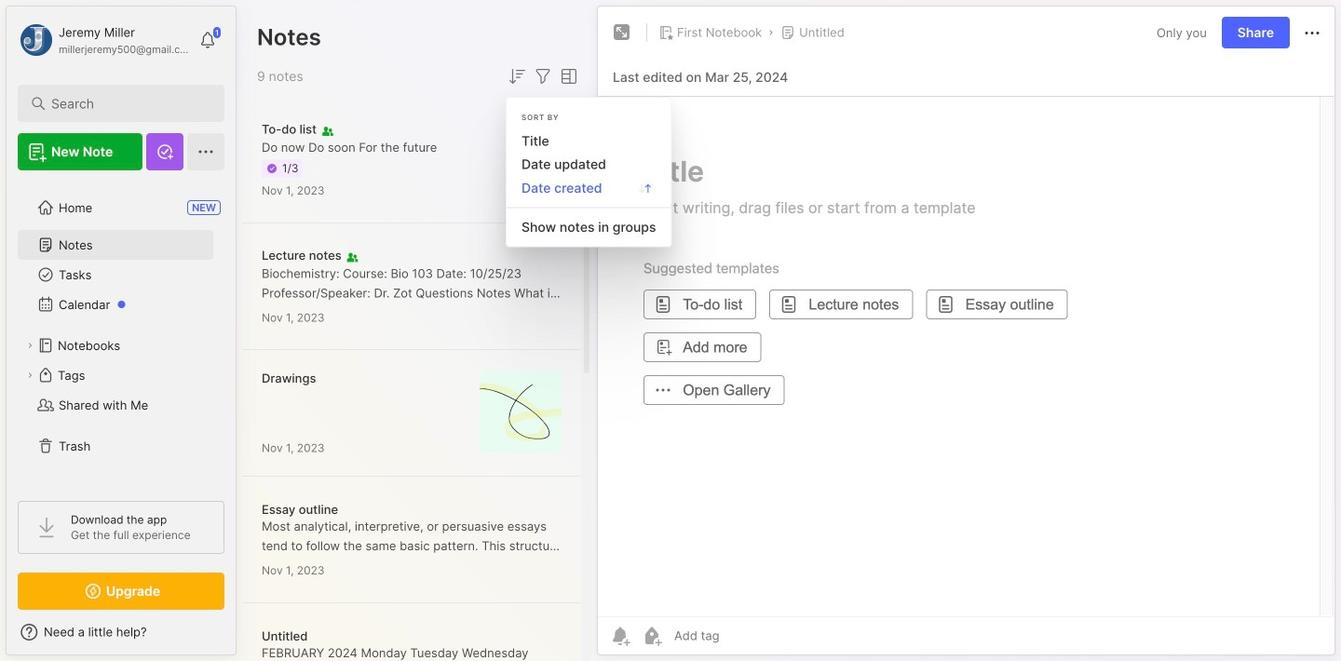 Task type: describe. For each thing, give the bounding box(es) containing it.
Account field
[[18, 21, 190, 59]]

WHAT'S NEW field
[[7, 618, 236, 647]]

expand note image
[[611, 21, 633, 44]]

Sort options field
[[506, 65, 528, 88]]

add tag image
[[641, 625, 663, 647]]

dropdown list menu
[[507, 129, 671, 239]]

click to collapse image
[[235, 627, 249, 649]]

tree inside main element
[[7, 182, 236, 484]]

Add filters field
[[532, 65, 554, 88]]

expand notebooks image
[[24, 340, 35, 351]]

add a reminder image
[[609, 625, 632, 647]]

Add tag field
[[673, 628, 812, 644]]

note window element
[[597, 6, 1336, 660]]



Task type: vqa. For each thing, say whether or not it's contained in the screenshot.
note editor text field
yes



Task type: locate. For each thing, give the bounding box(es) containing it.
thumbnail image
[[480, 371, 562, 453]]

add filters image
[[532, 65, 554, 88]]

Search text field
[[51, 95, 200, 113]]

View options field
[[554, 65, 580, 88]]

Note Editor text field
[[598, 96, 1335, 617]]

more actions image
[[1301, 22, 1324, 44]]

More actions field
[[1301, 21, 1324, 44]]

tree
[[7, 182, 236, 484]]

main element
[[0, 0, 242, 661]]

None search field
[[51, 92, 200, 115]]

expand tags image
[[24, 370, 35, 381]]

none search field inside main element
[[51, 92, 200, 115]]



